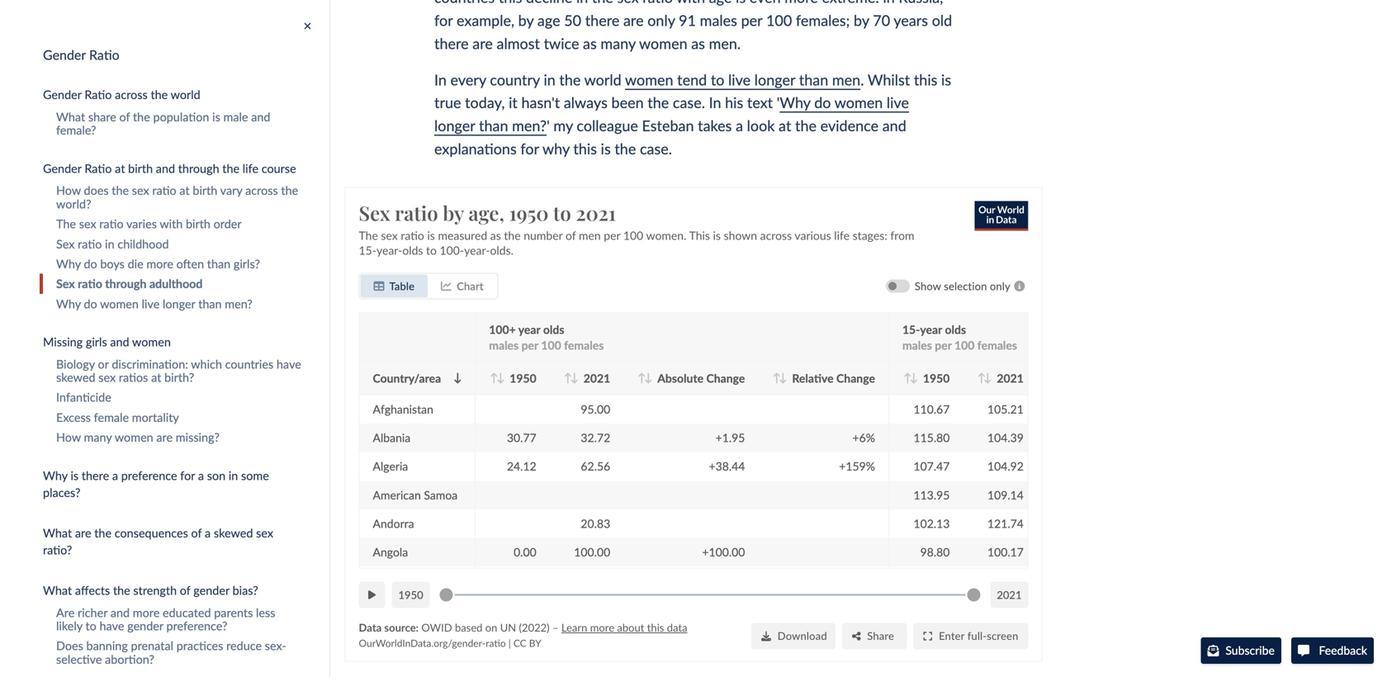 Task type: vqa. For each thing, say whether or not it's contained in the screenshot.
Consumption- within Consumption-based energy use per person
no



Task type: locate. For each thing, give the bounding box(es) containing it.
1 horizontal spatial olds
[[543, 322, 564, 336]]

0 vertical spatial more
[[146, 257, 173, 271]]

100 inside the 15-year olds males per 100 females
[[954, 338, 975, 352]]

0 vertical spatial skewed
[[56, 370, 95, 384]]

learn
[[561, 621, 587, 634]]

95.00
[[581, 402, 610, 416]]

0 horizontal spatial why do women live longer than men? link
[[40, 294, 329, 314]]

men right number
[[579, 228, 601, 242]]

many
[[84, 430, 112, 444]]

year for 100+
[[518, 322, 540, 336]]

15- inside the 15-year olds males per 100 females
[[902, 322, 920, 336]]

this inside '' my colleague esteban takes a look at the evidence and explanations for why this is the case.'
[[573, 140, 597, 158]]

1 arrow down long image from the left
[[454, 373, 462, 383]]

4 arrow up long image from the left
[[977, 373, 986, 383]]

1 horizontal spatial have
[[276, 357, 301, 371]]

0 vertical spatial longer
[[754, 70, 795, 89]]

2 arrow up long image from the left
[[638, 373, 646, 383]]

have inside what affects the strength of gender bias? are richer and more educated parents less likely to have gender preference? does banning prenatal practices reduce sex- selective abortion?
[[99, 619, 124, 633]]

do
[[814, 93, 831, 112], [84, 257, 97, 271], [84, 297, 97, 311]]

1 vertical spatial '
[[547, 117, 550, 135]]

arrow down long image right country/area
[[454, 373, 462, 383]]

0 horizontal spatial life
[[243, 161, 258, 175]]

0 horizontal spatial skewed
[[56, 370, 95, 384]]

the sex ratio varies with birth order link
[[40, 214, 329, 234]]

bias?
[[232, 583, 258, 597]]

change right absolute
[[706, 371, 745, 385]]

in inside the . whilst this is true today, it hasn't always been the case. in his text '
[[709, 93, 721, 112]]

than left the girls?
[[207, 257, 230, 271]]

0 horizontal spatial females
[[564, 338, 604, 352]]

gender inside "gender ratio at birth and through the life course how does the sex ratio at birth vary across the world? the sex ratio varies with birth order sex ratio in childhood why do boys die more often than girls? sex ratio through adulthood why do women live longer than men?"
[[43, 161, 81, 175]]

this inside the . whilst this is true today, it hasn't always been the case. in his text '
[[914, 70, 937, 89]]

0 horizontal spatial '
[[547, 117, 550, 135]]

gender up prenatal
[[127, 619, 163, 633]]

birth left "vary"
[[193, 184, 217, 198]]

15- inside the sex ratio by age, 1950 to 2021 the sex ratio is measured as the number of men per 100 women. this is shown across various life stages: from 15-year-olds to 100-year-olds.
[[359, 243, 376, 257]]

across up share on the top of page
[[115, 88, 148, 102]]

share button
[[842, 623, 907, 649]]

gender up parents in the bottom left of the page
[[193, 583, 229, 597]]

world up population
[[171, 88, 200, 102]]

for
[[520, 140, 539, 158], [180, 468, 195, 483]]

2 horizontal spatial live
[[887, 93, 909, 112]]

this right whilst
[[914, 70, 937, 89]]

per inside the 15-year olds males per 100 females
[[935, 338, 952, 352]]

0 vertical spatial are
[[156, 430, 173, 444]]

based
[[455, 621, 483, 634]]

arrow down long image for 2021
[[570, 373, 579, 383]]

olds up table
[[402, 243, 423, 257]]

sex up table icon
[[359, 199, 390, 226]]

year inside 100+ year olds males per 100 females
[[518, 322, 540, 336]]

1 vertical spatial in
[[709, 93, 721, 112]]

sex
[[132, 184, 149, 198], [79, 217, 96, 231], [381, 228, 398, 242], [98, 370, 116, 384], [256, 526, 273, 540]]

olds inside 100+ year olds males per 100 females
[[543, 322, 564, 336]]

life inside "gender ratio at birth and through the life course how does the sex ratio at birth vary across the world? the sex ratio varies with birth order sex ratio in childhood why do boys die more often than girls? sex ratio through adulthood why do women live longer than men?"
[[243, 161, 258, 175]]

0 vertical spatial what
[[56, 110, 85, 124]]

1 vertical spatial for
[[180, 468, 195, 483]]

selective
[[56, 652, 102, 666]]

data
[[359, 621, 382, 634]]

98.80
[[920, 545, 950, 559]]

ratio for gender ratio at birth and through the life course how does the sex ratio at birth vary across the world? the sex ratio varies with birth order sex ratio in childhood why do boys die more often than girls? sex ratio through adulthood why do women live longer than men?
[[85, 161, 112, 175]]

table image
[[374, 281, 384, 291]]

2 horizontal spatial 100
[[954, 338, 975, 352]]

100 inside 100+ year olds males per 100 females
[[541, 338, 561, 352]]

do left boys
[[84, 257, 97, 271]]

2 horizontal spatial arrow down long image
[[984, 373, 992, 383]]

arrow down long image down 100+ on the left
[[497, 373, 505, 383]]

longer inside "gender ratio at birth and through the life course how does the sex ratio at birth vary across the world? the sex ratio varies with birth order sex ratio in childhood why do boys die more often than girls? sex ratio through adulthood why do women live longer than men?"
[[163, 297, 195, 311]]

download image
[[761, 631, 771, 641]]

a right "consequences"
[[205, 526, 211, 540]]

arrow up long image left absolute
[[638, 373, 646, 383]]

to right likely
[[85, 619, 96, 633]]

in up hasn't
[[544, 70, 555, 89]]

sex inside the sex ratio by age, 1950 to 2021 the sex ratio is measured as the number of men per 100 women. this is shown across various life stages: from 15-year-olds to 100-year-olds.
[[381, 228, 398, 242]]

year- up table link
[[376, 243, 402, 257]]

0 vertical spatial life
[[243, 161, 258, 175]]

0 horizontal spatial live
[[142, 297, 160, 311]]

of right "consequences"
[[191, 526, 202, 540]]

message image
[[1298, 645, 1309, 656]]

1950 up number
[[509, 199, 549, 226]]

1 horizontal spatial in
[[709, 93, 721, 112]]

life left the course
[[243, 161, 258, 175]]

world?
[[56, 197, 91, 211]]

biology or discrimination: which countries have skewed sex ratios at birth? link
[[40, 354, 329, 387]]

males inside 100+ year olds males per 100 females
[[489, 338, 519, 352]]

is left male
[[212, 110, 220, 124]]

' right 'text' at top right
[[777, 93, 780, 112]]

4 arrow down long image from the left
[[779, 373, 787, 383]]

2 vertical spatial birth
[[186, 217, 210, 231]]

1 horizontal spatial world
[[584, 70, 621, 89]]

1 vertical spatial this
[[573, 140, 597, 158]]

age,
[[468, 199, 504, 226]]

the up esteban
[[648, 93, 669, 112]]

about
[[617, 621, 644, 634]]

is
[[941, 70, 951, 89], [212, 110, 220, 124], [601, 140, 611, 158], [427, 228, 435, 242], [713, 228, 721, 242], [71, 468, 79, 483]]

infanticide
[[56, 390, 111, 404]]

why do women live longer than men? link down "adulthood"
[[40, 294, 329, 314]]

what share of the population is male and female? link
[[40, 107, 329, 140]]

change
[[706, 371, 745, 385], [836, 371, 875, 385]]

birth up how does the sex ratio at birth vary across the world? link
[[128, 161, 153, 175]]

0 vertical spatial men
[[832, 70, 860, 89]]

2021
[[576, 199, 616, 226], [583, 371, 610, 385], [997, 371, 1024, 385], [997, 588, 1022, 601]]

0 vertical spatial live
[[728, 70, 751, 89]]

more inside data source: owid based on un (2022) – learn more about this data ourworldindata.org/gender-ratio | cc by
[[590, 621, 614, 634]]

0 horizontal spatial men?
[[225, 297, 253, 311]]

year-
[[376, 243, 402, 257], [464, 243, 490, 257]]

olds for 100+ year olds
[[543, 322, 564, 336]]

the
[[56, 217, 76, 231], [359, 228, 378, 242]]

1 horizontal spatial life
[[834, 228, 850, 242]]

gender ratio at birth and through the life course how does the sex ratio at birth vary across the world? the sex ratio varies with birth order sex ratio in childhood why do boys die more often than girls? sex ratio through adulthood why do women live longer than men?
[[43, 161, 298, 311]]

missing
[[43, 335, 83, 349]]

arrow up long image for 2021
[[564, 373, 572, 383]]

skewed inside missing girls and women biology or discrimination: which countries have skewed sex ratios at birth? infanticide excess female mortality how many women are missing?
[[56, 370, 95, 384]]

skewed inside what are the consequences of a skewed sex ratio?
[[214, 526, 253, 540]]

what for are
[[43, 526, 72, 540]]

men? down hasn't
[[512, 117, 547, 135]]

ratio
[[152, 184, 176, 198], [395, 199, 438, 226], [99, 217, 124, 231], [401, 228, 424, 242], [78, 237, 102, 251], [78, 277, 102, 291], [486, 637, 506, 649]]

arrow down long image left absolute
[[644, 373, 652, 383]]

females inside 100+ year olds males per 100 females
[[564, 338, 604, 352]]

121.74
[[987, 516, 1024, 530]]

2 vertical spatial this
[[647, 621, 664, 634]]

women down boys
[[100, 297, 139, 311]]

2 horizontal spatial olds
[[945, 322, 966, 336]]

1 vertical spatial gender
[[127, 619, 163, 633]]

more down the strength
[[133, 606, 160, 620]]

are
[[156, 430, 173, 444], [75, 526, 91, 540]]

arrow down long image for relative change
[[779, 373, 787, 383]]

2 year from the left
[[920, 322, 942, 336]]

live up his
[[728, 70, 751, 89]]

0 vertical spatial do
[[814, 93, 831, 112]]

more right die
[[146, 257, 173, 271]]

arrow down long image
[[454, 373, 462, 383], [570, 373, 579, 383], [644, 373, 652, 383], [779, 373, 787, 383]]

the inside what affects the strength of gender bias? are richer and more educated parents less likely to have gender preference? does banning prenatal practices reduce sex- selective abortion?
[[113, 583, 130, 597]]

are richer and more educated parents less likely to have gender preference? link
[[40, 603, 329, 636]]

or
[[98, 357, 109, 371]]

why inside why do women live longer than men?
[[780, 93, 810, 112]]

at down share on the top of page
[[115, 161, 125, 175]]

0 vertical spatial in
[[544, 70, 555, 89]]

sex down the world?
[[56, 237, 75, 251]]

0 vertical spatial 15-
[[359, 243, 376, 257]]

1 horizontal spatial across
[[245, 184, 278, 198]]

males inside the 15-year olds males per 100 females
[[902, 338, 932, 352]]

stages:
[[853, 228, 887, 242]]

1 gender from the top
[[43, 47, 86, 63]]

there
[[82, 468, 109, 483]]

preference
[[121, 468, 177, 483]]

why right 'text' at top right
[[780, 93, 810, 112]]

2 gender from the top
[[43, 88, 81, 102]]

1 horizontal spatial females
[[977, 338, 1017, 352]]

olds down show selection only
[[945, 322, 966, 336]]

case. down tend
[[673, 93, 705, 112]]

gender ratio at birth and through the life course link
[[26, 157, 329, 181]]

takes
[[698, 117, 732, 135]]

girls
[[86, 335, 107, 349]]

arrow down long image left relative
[[779, 373, 787, 383]]

relative
[[792, 371, 834, 385]]

than left .
[[799, 70, 828, 89]]

1 horizontal spatial per
[[604, 228, 620, 242]]

afghanistan
[[373, 402, 433, 416]]

longer down the true
[[434, 117, 475, 135]]

arrow down long image for absolute change
[[644, 373, 652, 383]]

1 vertical spatial in
[[105, 237, 114, 251]]

practices
[[176, 639, 223, 653]]

longer inside why do women live longer than men?
[[434, 117, 475, 135]]

males for 100+
[[489, 338, 519, 352]]

1 females from the left
[[564, 338, 604, 352]]

this
[[914, 70, 937, 89], [573, 140, 597, 158], [647, 621, 664, 634]]

1 horizontal spatial arrow up long image
[[638, 373, 646, 383]]

at right look
[[779, 117, 791, 135]]

sex left ratios
[[98, 370, 116, 384]]

the down colleague
[[615, 140, 636, 158]]

1 horizontal spatial change
[[836, 371, 875, 385]]

30.77
[[507, 430, 536, 444]]

females down only
[[977, 338, 1017, 352]]

1 horizontal spatial longer
[[434, 117, 475, 135]]

feedback
[[1316, 643, 1367, 657]]

1 vertical spatial why do women live longer than men? link
[[40, 294, 329, 314]]

evidence
[[820, 117, 879, 135]]

abortion?
[[105, 652, 154, 666]]

what up "ratio?"
[[43, 526, 72, 540]]

change for absolute change
[[706, 371, 745, 385]]

1 horizontal spatial skewed
[[214, 526, 253, 540]]

show
[[915, 279, 941, 292]]

ourworldindata.org/gender-
[[359, 637, 486, 649]]

1 vertical spatial case.
[[640, 140, 672, 158]]

100
[[623, 228, 643, 242], [541, 338, 561, 352], [954, 338, 975, 352]]

100 for 15-year olds males per 100 females
[[954, 338, 975, 352]]

0 horizontal spatial this
[[573, 140, 597, 158]]

ratio inside gender ratio across the world what share of the population is male and female?
[[85, 88, 112, 102]]

0 vertical spatial sex
[[359, 199, 390, 226]]

ratio for gender ratio across the world what share of the population is male and female?
[[85, 88, 112, 102]]

year
[[518, 322, 540, 336], [920, 322, 942, 336]]

3 gender from the top
[[43, 161, 81, 175]]

in inside why is there a preference for a son in some places?
[[229, 468, 238, 483]]

how many women are missing? link
[[40, 427, 329, 447]]

1 vertical spatial across
[[245, 184, 278, 198]]

sex down some
[[256, 526, 273, 540]]

0 vertical spatial case.
[[673, 93, 705, 112]]

year- down 'measured'
[[464, 243, 490, 257]]

order
[[214, 217, 242, 231]]

gender inside gender ratio link
[[43, 47, 86, 63]]

anguilla
[[373, 574, 413, 588]]

2 vertical spatial gender
[[43, 161, 81, 175]]

1 horizontal spatial the
[[359, 228, 378, 242]]

with
[[160, 217, 183, 231]]

ratio down gender ratio at birth and through the life course link
[[152, 184, 176, 198]]

115.80
[[914, 430, 950, 444]]

0 horizontal spatial the
[[56, 217, 76, 231]]

1 horizontal spatial males
[[902, 338, 932, 352]]

–
[[552, 621, 559, 634]]

birth up the sex ratio in childhood link
[[186, 217, 210, 231]]

per inside 100+ year olds males per 100 females
[[521, 338, 538, 352]]

true
[[434, 93, 461, 112]]

ratio left |
[[486, 637, 506, 649]]

arrow down long image down 100+ year olds males per 100 females on the left of page
[[570, 373, 579, 383]]

today,
[[465, 93, 505, 112]]

is down colleague
[[601, 140, 611, 158]]

0 vertical spatial this
[[914, 70, 937, 89]]

ratio down boys
[[78, 277, 102, 291]]

missing?
[[176, 430, 220, 444]]

gender for gender ratio
[[43, 47, 86, 63]]

0 horizontal spatial arrow up long image
[[564, 373, 572, 383]]

how
[[56, 184, 81, 198], [56, 430, 81, 444]]

which
[[191, 357, 222, 371]]

case. inside the . whilst this is true today, it hasn't always been the case. in his text '
[[673, 93, 705, 112]]

1 horizontal spatial this
[[647, 621, 664, 634]]

it
[[509, 93, 518, 112]]

a left look
[[736, 117, 743, 135]]

1 arrow down long image from the left
[[497, 373, 505, 383]]

a inside what are the consequences of a skewed sex ratio?
[[205, 526, 211, 540]]

tend
[[677, 70, 707, 89]]

change for relative change
[[836, 371, 875, 385]]

been
[[611, 93, 644, 112]]

how does the sex ratio at birth vary across the world? link
[[40, 181, 329, 214]]

1 year from the left
[[518, 322, 540, 336]]

2 change from the left
[[836, 371, 875, 385]]

62.56
[[581, 459, 610, 473]]

1 horizontal spatial 100
[[623, 228, 643, 242]]

the up "vary"
[[222, 161, 240, 175]]

arrow up long image
[[490, 373, 498, 383], [773, 373, 781, 383], [904, 373, 912, 383], [977, 373, 986, 383]]

arrow up long image
[[564, 373, 572, 383], [638, 373, 646, 383]]

across inside "gender ratio at birth and through the life course how does the sex ratio at birth vary across the world? the sex ratio varies with birth order sex ratio in childhood why do boys die more often than girls? sex ratio through adulthood why do women live longer than men?"
[[245, 184, 278, 198]]

is right this
[[713, 228, 721, 242]]

olds inside the 15-year olds males per 100 females
[[945, 322, 966, 336]]

2 arrow down long image from the left
[[570, 373, 579, 383]]

arrow up long image for arrow down long icon corresponding to relative change
[[773, 373, 781, 383]]

do up girls
[[84, 297, 97, 311]]

0 vertical spatial across
[[115, 88, 148, 102]]

3 arrow up long image from the left
[[904, 373, 912, 383]]

in left his
[[709, 93, 721, 112]]

live down "adulthood"
[[142, 297, 160, 311]]

1 vertical spatial gender
[[43, 88, 81, 102]]

ratio inside "gender ratio at birth and through the life course how does the sex ratio at birth vary across the world? the sex ratio varies with birth order sex ratio in childhood why do boys die more often than girls? sex ratio through adulthood why do women live longer than men?"
[[85, 161, 112, 175]]

chart line image
[[441, 281, 452, 291]]

what for affects
[[43, 583, 72, 597]]

source:
[[384, 621, 419, 634]]

what up are
[[43, 583, 72, 597]]

2 males from the left
[[902, 338, 932, 352]]

more right learn on the bottom
[[590, 621, 614, 634]]

0 vertical spatial birth
[[128, 161, 153, 175]]

1 horizontal spatial 15-
[[902, 322, 920, 336]]

3 arrow down long image from the left
[[984, 373, 992, 383]]

1 vertical spatial skewed
[[214, 526, 253, 540]]

the up table icon
[[359, 228, 378, 242]]

3 arrow down long image from the left
[[644, 373, 652, 383]]

for left the son
[[180, 468, 195, 483]]

in
[[544, 70, 555, 89], [105, 237, 114, 251], [229, 468, 238, 483]]

skewed up infanticide
[[56, 370, 95, 384]]

some
[[241, 468, 269, 483]]

1 males from the left
[[489, 338, 519, 352]]

1 vertical spatial men
[[579, 228, 601, 242]]

relative change
[[792, 371, 875, 385]]

on
[[485, 621, 497, 634]]

1 vertical spatial have
[[99, 619, 124, 633]]

gender inside gender ratio across the world what share of the population is male and female?
[[43, 88, 81, 102]]

gender ratio link
[[26, 43, 329, 67]]

1 arrow up long image from the left
[[564, 373, 572, 383]]

men left whilst
[[832, 70, 860, 89]]

year inside the 15-year olds males per 100 females
[[920, 322, 942, 336]]

1 horizontal spatial in
[[229, 468, 238, 483]]

and inside '' my colleague esteban takes a look at the evidence and explanations for why this is the case.'
[[882, 117, 906, 135]]

ratio
[[89, 47, 120, 63], [85, 88, 112, 102], [85, 161, 112, 175]]

gender ratio across the world what share of the population is male and female?
[[43, 88, 270, 137]]

are down places?
[[75, 526, 91, 540]]

male
[[223, 110, 248, 124]]

0 horizontal spatial in
[[105, 237, 114, 251]]

ratio left by
[[395, 199, 438, 226]]

more inside "gender ratio at birth and through the life course how does the sex ratio at birth vary across the world? the sex ratio varies with birth order sex ratio in childhood why do boys die more often than girls? sex ratio through adulthood why do women live longer than men?"
[[146, 257, 173, 271]]

how inside "gender ratio at birth and through the life course how does the sex ratio at birth vary across the world? the sex ratio varies with birth order sex ratio in childhood why do boys die more often than girls? sex ratio through adulthood why do women live longer than men?"
[[56, 184, 81, 198]]

this left data at the left bottom of page
[[647, 621, 664, 634]]

the inside "gender ratio at birth and through the life course how does the sex ratio at birth vary across the world? the sex ratio varies with birth order sex ratio in childhood why do boys die more often than girls? sex ratio through adulthood why do women live longer than men?"
[[56, 217, 76, 231]]

2 vertical spatial do
[[84, 297, 97, 311]]

gender
[[193, 583, 229, 597], [127, 619, 163, 633]]

0 horizontal spatial per
[[521, 338, 538, 352]]

1 horizontal spatial gender
[[193, 583, 229, 597]]

females for 15-year olds males per 100 females
[[977, 338, 1017, 352]]

what inside what are the consequences of a skewed sex ratio?
[[43, 526, 72, 540]]

0 horizontal spatial year
[[518, 322, 540, 336]]

is inside why is there a preference for a son in some places?
[[71, 468, 79, 483]]

gender for gender ratio across the world what share of the population is male and female?
[[43, 88, 81, 102]]

1 year- from the left
[[376, 243, 402, 257]]

0 vertical spatial how
[[56, 184, 81, 198]]

0 vertical spatial for
[[520, 140, 539, 158]]

the right as
[[504, 228, 521, 242]]

are down mortality
[[156, 430, 173, 444]]

arrow down long image
[[497, 373, 505, 383], [910, 373, 918, 383], [984, 373, 992, 383]]

0 horizontal spatial men
[[579, 228, 601, 242]]

1 vertical spatial 15-
[[902, 322, 920, 336]]

the down the world?
[[56, 217, 76, 231]]

2 horizontal spatial in
[[544, 70, 555, 89]]

2 vertical spatial across
[[760, 228, 792, 242]]

case. inside '' my colleague esteban takes a look at the evidence and explanations for why this is the case.'
[[640, 140, 672, 158]]

of
[[119, 110, 130, 124], [566, 228, 576, 242], [191, 526, 202, 540], [180, 583, 190, 597]]

1 change from the left
[[706, 371, 745, 385]]

through up how does the sex ratio at birth vary across the world? link
[[178, 161, 219, 175]]

1 horizontal spatial are
[[156, 430, 173, 444]]

1 arrow up long image from the left
[[490, 373, 498, 383]]

2 horizontal spatial per
[[935, 338, 952, 352]]

0 vertical spatial have
[[276, 357, 301, 371]]

females inside the 15-year olds males per 100 females
[[977, 338, 1017, 352]]

year for 15-
[[920, 322, 942, 336]]

1 how from the top
[[56, 184, 81, 198]]

0 vertical spatial ratio
[[89, 47, 120, 63]]

0 horizontal spatial 100
[[541, 338, 561, 352]]

1 vertical spatial live
[[887, 93, 909, 112]]

0 vertical spatial gender
[[193, 583, 229, 597]]

do inside why do women live longer than men?
[[814, 93, 831, 112]]

table link
[[360, 274, 428, 297]]

is inside the . whilst this is true today, it hasn't always been the case. in his text '
[[941, 70, 951, 89]]

how down excess
[[56, 430, 81, 444]]

1 vertical spatial what
[[43, 526, 72, 540]]

always
[[564, 93, 608, 112]]

across down the course
[[245, 184, 278, 198]]

100.17
[[987, 545, 1024, 559]]

reduce
[[226, 639, 262, 653]]

excess female mortality link
[[40, 407, 329, 427]]

in up boys
[[105, 237, 114, 251]]

what are the consequences of a skewed sex ratio?
[[43, 526, 273, 557]]

0 horizontal spatial olds
[[402, 243, 423, 257]]

and inside "gender ratio at birth and through the life course how does the sex ratio at birth vary across the world? the sex ratio varies with birth order sex ratio in childhood why do boys die more often than girls? sex ratio through adulthood why do women live longer than men?"
[[156, 161, 175, 175]]

0 horizontal spatial through
[[105, 277, 146, 291]]

0 horizontal spatial longer
[[163, 297, 195, 311]]

at right ratios
[[151, 370, 161, 384]]

1 vertical spatial are
[[75, 526, 91, 540]]

through down die
[[105, 277, 146, 291]]

less
[[256, 606, 275, 620]]

than down sex ratio through adulthood link
[[198, 297, 222, 311]]

110.67
[[914, 402, 950, 416]]

have right countries
[[276, 357, 301, 371]]

2 females from the left
[[977, 338, 1017, 352]]

2021 inside the sex ratio by age, 1950 to 2021 the sex ratio is measured as the number of men per 100 women. this is shown across various life stages: from 15-year-olds to 100-year-olds.
[[576, 199, 616, 226]]

15- down show
[[902, 322, 920, 336]]

what inside what affects the strength of gender bias? are richer and more educated parents less likely to have gender preference? does banning prenatal practices reduce sex- selective abortion?
[[43, 583, 72, 597]]

2 arrow up long image from the left
[[773, 373, 781, 383]]

of inside what affects the strength of gender bias? are richer and more educated parents less likely to have gender preference? does banning prenatal practices reduce sex- selective abortion?
[[180, 583, 190, 597]]

0 horizontal spatial have
[[99, 619, 124, 633]]

2 arrow down long image from the left
[[910, 373, 918, 383]]

a left the son
[[198, 468, 204, 483]]

0 vertical spatial '
[[777, 93, 780, 112]]

2 how from the top
[[56, 430, 81, 444]]

1 horizontal spatial year
[[920, 322, 942, 336]]

0 horizontal spatial year-
[[376, 243, 402, 257]]

2 vertical spatial in
[[229, 468, 238, 483]]

live down whilst
[[887, 93, 909, 112]]



Task type: describe. For each thing, give the bounding box(es) containing it.
sex inside the sex ratio by age, 1950 to 2021 the sex ratio is measured as the number of men per 100 women. this is shown across various life stages: from 15-year-olds to 100-year-olds.
[[359, 199, 390, 226]]

life inside the sex ratio by age, 1950 to 2021 the sex ratio is measured as the number of men per 100 women. this is shown across various life stages: from 15-year-olds to 100-year-olds.
[[834, 228, 850, 242]]

ratio up boys
[[78, 237, 102, 251]]

women.
[[646, 228, 686, 242]]

per inside the sex ratio by age, 1950 to 2021 the sex ratio is measured as the number of men per 100 women. this is shown across various life stages: from 15-year-olds to 100-year-olds.
[[604, 228, 620, 242]]

+159%
[[839, 459, 875, 473]]

the inside the sex ratio by age, 1950 to 2021 the sex ratio is measured as the number of men per 100 women. this is shown across various life stages: from 15-year-olds to 100-year-olds.
[[504, 228, 521, 242]]

why do boys die more often than girls? link
[[40, 254, 329, 274]]

' my colleague esteban takes a look at the evidence and explanations for why this is the case.
[[434, 117, 906, 158]]

to right tend
[[711, 70, 724, 89]]

have inside missing girls and women biology or discrimination: which countries have skewed sex ratios at birth? infanticide excess female mortality how many women are missing?
[[276, 357, 301, 371]]

share
[[867, 629, 894, 642]]

only
[[990, 279, 1010, 292]]

whilst
[[868, 70, 910, 89]]

country/area
[[373, 371, 441, 385]]

live inside "gender ratio at birth and through the life course how does the sex ratio at birth vary across the world? the sex ratio varies with birth order sex ratio in childhood why do boys die more often than girls? sex ratio through adulthood why do women live longer than men?"
[[142, 297, 160, 311]]

the right share on the top of page
[[133, 110, 150, 124]]

across inside the sex ratio by age, 1950 to 2021 the sex ratio is measured as the number of men per 100 women. this is shown across various life stages: from 15-year-olds to 100-year-olds.
[[760, 228, 792, 242]]

of inside the sex ratio by age, 1950 to 2021 the sex ratio is measured as the number of men per 100 women. this is shown across various life stages: from 15-year-olds to 100-year-olds.
[[566, 228, 576, 242]]

and inside what affects the strength of gender bias? are richer and more educated parents less likely to have gender preference? does banning prenatal practices reduce sex- selective abortion?
[[110, 606, 130, 620]]

sex ratio by age, 1950 to 2021 the sex ratio is measured as the number of men per 100 women. this is shown across various life stages: from 15-year-olds to 100-year-olds.
[[359, 199, 914, 257]]

109.14
[[987, 488, 1024, 502]]

104.92
[[987, 459, 1024, 473]]

places?
[[43, 486, 80, 500]]

per for 15-year olds males per 100 females
[[935, 338, 952, 352]]

females for 100+ year olds males per 100 females
[[564, 338, 604, 352]]

as
[[490, 228, 501, 242]]

for inside why is there a preference for a son in some places?
[[180, 468, 195, 483]]

1 vertical spatial sex
[[56, 237, 75, 251]]

105.21
[[987, 402, 1024, 416]]

men inside the sex ratio by age, 1950 to 2021 the sex ratio is measured as the number of men per 100 women. this is shown across various life stages: from 15-year-olds to 100-year-olds.
[[579, 228, 601, 242]]

why
[[542, 140, 570, 158]]

gender for gender ratio at birth and through the life course how does the sex ratio at birth vary across the world? the sex ratio varies with birth order sex ratio in childhood why do boys die more often than girls? sex ratio through adulthood why do women live longer than men?
[[43, 161, 81, 175]]

sex ratio by age, 1950 to 2021 link
[[359, 199, 616, 226]]

missing girls and women biology or discrimination: which countries have skewed sex ratios at birth? infanticide excess female mortality how many women are missing?
[[43, 335, 301, 444]]

female?
[[56, 123, 96, 137]]

a right there
[[112, 468, 118, 483]]

cc
[[513, 637, 526, 649]]

the right "does"
[[112, 184, 129, 198]]

ratio left 'varies'
[[99, 217, 124, 231]]

women inside why do women live longer than men?
[[834, 93, 883, 112]]

0 vertical spatial why do women live longer than men? link
[[434, 93, 909, 135]]

women down mortality
[[115, 430, 153, 444]]

strength
[[133, 583, 177, 597]]

banning
[[86, 639, 128, 653]]

1950 down 100+ year olds males per 100 females on the left of page
[[510, 371, 536, 385]]

' inside '' my colleague esteban takes a look at the evidence and explanations for why this is the case.'
[[547, 117, 550, 135]]

excess
[[56, 410, 91, 424]]

are inside missing girls and women biology or discrimination: which countries have skewed sex ratios at birth? infanticide excess female mortality how many women are missing?
[[156, 430, 173, 444]]

data source: owid based on un (2022) – learn more about this data ourworldindata.org/gender-ratio | cc by
[[359, 621, 687, 649]]

enter
[[939, 629, 965, 642]]

why inside why is there a preference for a son in some places?
[[43, 468, 68, 483]]

the inside what are the consequences of a skewed sex ratio?
[[94, 526, 112, 540]]

download button
[[751, 623, 835, 649]]

and inside gender ratio across the world what share of the population is male and female?
[[251, 110, 270, 124]]

learn more about this data link
[[561, 621, 687, 634]]

for inside '' my colleague esteban takes a look at the evidence and explanations for why this is the case.'
[[520, 140, 539, 158]]

0 vertical spatial through
[[178, 161, 219, 175]]

the inside the sex ratio by age, 1950 to 2021 the sex ratio is measured as the number of men per 100 women. this is shown across various life stages: from 15-year-olds to 100-year-olds.
[[359, 228, 378, 242]]

than inside why do women live longer than men?
[[479, 117, 508, 135]]

discrimination:
[[112, 357, 188, 371]]

ratio for gender ratio
[[89, 47, 120, 63]]

at down gender ratio at birth and through the life course link
[[179, 184, 190, 198]]

at inside '' my colleague esteban takes a look at the evidence and explanations for why this is the case.'
[[779, 117, 791, 135]]

1 vertical spatial birth
[[193, 184, 217, 198]]

men? inside why do women live longer than men?
[[512, 117, 547, 135]]

play image
[[368, 590, 376, 600]]

sex ratio through adulthood link
[[40, 274, 329, 294]]

women up been
[[625, 70, 673, 89]]

share nodes image
[[852, 631, 861, 641]]

hasn't
[[521, 93, 560, 112]]

is inside '' my colleague esteban takes a look at the evidence and explanations for why this is the case.'
[[601, 140, 611, 158]]

olds inside the sex ratio by age, 1950 to 2021 the sex ratio is measured as the number of men per 100 women. this is shown across various life stages: from 15-year-olds to 100-year-olds.
[[402, 243, 423, 257]]

why up missing
[[56, 297, 81, 311]]

olds.
[[490, 243, 513, 257]]

ratios
[[119, 370, 148, 384]]

to inside what affects the strength of gender bias? are richer and more educated parents less likely to have gender preference? does banning prenatal practices reduce sex- selective abortion?
[[85, 619, 96, 633]]

100 inside the sex ratio by age, 1950 to 2021 the sex ratio is measured as the number of men per 100 women. this is shown across various life stages: from 15-year-olds to 100-year-olds.
[[623, 228, 643, 242]]

2 horizontal spatial longer
[[754, 70, 795, 89]]

does
[[84, 184, 109, 198]]

why left boys
[[56, 257, 81, 271]]

are inside what are the consequences of a skewed sex ratio?
[[75, 526, 91, 540]]

son
[[207, 468, 226, 483]]

+6%
[[852, 430, 875, 444]]

owid
[[421, 621, 452, 634]]

1950 inside the sex ratio by age, 1950 to 2021 the sex ratio is measured as the number of men per 100 women. this is shown across various life stages: from 15-year-olds to 100-year-olds.
[[509, 199, 549, 226]]

countries
[[225, 357, 273, 371]]

across inside gender ratio across the world what share of the population is male and female?
[[115, 88, 148, 102]]

are
[[56, 606, 75, 620]]

ratio left 'measured'
[[401, 228, 424, 242]]

andorra
[[373, 516, 414, 530]]

every
[[450, 70, 486, 89]]

sex inside missing girls and women biology or discrimination: which countries have skewed sex ratios at birth? infanticide excess female mortality how many women are missing?
[[98, 370, 116, 384]]

arrow up long image for first arrow down long image from left
[[490, 373, 498, 383]]

to left 100-
[[426, 243, 437, 257]]

20.83
[[581, 516, 610, 530]]

prenatal
[[131, 639, 173, 653]]

various
[[795, 228, 831, 242]]

esteban
[[642, 117, 694, 135]]

live inside why do women live longer than men?
[[887, 93, 909, 112]]

consequences
[[115, 526, 188, 540]]

cc by link
[[513, 637, 541, 649]]

sex-
[[265, 639, 286, 653]]

shown
[[724, 228, 757, 242]]

a inside '' my colleague esteban takes a look at the evidence and explanations for why this is the case.'
[[736, 117, 743, 135]]

text
[[747, 93, 773, 112]]

15-year olds males per 100 females
[[902, 322, 1017, 352]]

female
[[94, 410, 129, 424]]

is left 'measured'
[[427, 228, 435, 242]]

full-
[[967, 629, 987, 642]]

arrow up long image for second arrow down long image from left
[[904, 373, 912, 383]]

in inside "gender ratio at birth and through the life course how does the sex ratio at birth vary across the world? the sex ratio varies with birth order sex ratio in childhood why do boys die more often than girls? sex ratio through adulthood why do women live longer than men?"
[[105, 237, 114, 251]]

ourworldindata.org/gender-ratio link
[[359, 637, 506, 649]]

enter full-screen
[[939, 629, 1018, 642]]

1950 down anguilla in the bottom left of the page
[[398, 588, 423, 601]]

and inside missing girls and women biology or discrimination: which countries have skewed sex ratios at birth? infanticide excess female mortality how many women are missing?
[[110, 335, 129, 349]]

gender ratio
[[43, 47, 120, 63]]

2 year- from the left
[[464, 243, 490, 257]]

how inside missing girls and women biology or discrimination: which countries have skewed sex ratios at birth? infanticide excess female mortality how many women are missing?
[[56, 430, 81, 444]]

often
[[176, 257, 204, 271]]

share
[[88, 110, 116, 124]]

100-
[[440, 243, 464, 257]]

un
[[500, 621, 516, 634]]

samoa
[[424, 488, 458, 502]]

1 vertical spatial through
[[105, 277, 146, 291]]

' inside the . whilst this is true today, it hasn't always been the case. in his text '
[[777, 93, 780, 112]]

1950 up 110.67
[[923, 371, 950, 385]]

of inside what are the consequences of a skewed sex ratio?
[[191, 526, 202, 540]]

sex down the world?
[[79, 217, 96, 231]]

24.12
[[507, 459, 536, 473]]

birth?
[[164, 370, 194, 384]]

women up discrimination: on the left of the page
[[132, 335, 171, 349]]

circle info image
[[1010, 281, 1028, 291]]

sex inside what are the consequences of a skewed sex ratio?
[[256, 526, 273, 540]]

my
[[553, 117, 573, 135]]

100 for 100+ year olds males per 100 females
[[541, 338, 561, 352]]

the inside the . whilst this is true today, it hasn't always been the case. in his text '
[[648, 93, 669, 112]]

100.00
[[574, 545, 610, 559]]

why do women live longer than men?
[[434, 93, 909, 135]]

expand image
[[924, 631, 932, 641]]

0 vertical spatial in
[[434, 70, 447, 89]]

ratio inside data source: owid based on un (2022) – learn more about this data ourworldindata.org/gender-ratio | cc by
[[486, 637, 506, 649]]

0 horizontal spatial gender
[[127, 619, 163, 633]]

what are the consequences of a skewed sex ratio? link
[[26, 521, 329, 562]]

algeria
[[373, 459, 408, 473]]

to up number
[[553, 199, 571, 226]]

close table of contents image
[[304, 21, 311, 31]]

arrow up long image for third arrow down long image from left
[[977, 373, 986, 383]]

+100.00
[[702, 545, 745, 559]]

1 horizontal spatial men
[[832, 70, 860, 89]]

this
[[689, 228, 710, 242]]

absolute change
[[657, 371, 745, 385]]

his
[[725, 93, 743, 112]]

sex up 'varies'
[[132, 184, 149, 198]]

more inside what affects the strength of gender bias? are richer and more educated parents less likely to have gender preference? does banning prenatal practices reduce sex- selective abortion?
[[133, 606, 160, 620]]

preference?
[[166, 619, 227, 633]]

the up always
[[559, 70, 581, 89]]

what inside gender ratio across the world what share of the population is male and female?
[[56, 110, 85, 124]]

selection
[[944, 279, 987, 292]]

113.95
[[914, 488, 950, 502]]

per for 100+ year olds males per 100 females
[[521, 338, 538, 352]]

the left evidence
[[795, 117, 817, 135]]

mortality
[[132, 410, 179, 424]]

table
[[389, 279, 415, 292]]

women inside "gender ratio at birth and through the life course how does the sex ratio at birth vary across the world? the sex ratio varies with birth order sex ratio in childhood why do boys die more often than girls? sex ratio through adulthood why do women live longer than men?"
[[100, 297, 139, 311]]

envelope open text image
[[1207, 645, 1219, 656]]

country
[[490, 70, 540, 89]]

of inside gender ratio across the world what share of the population is male and female?
[[119, 110, 130, 124]]

the down the course
[[281, 184, 298, 198]]

arrow up long image for absolute change
[[638, 373, 646, 383]]

1 vertical spatial do
[[84, 257, 97, 271]]

olds for 15-year olds
[[945, 322, 966, 336]]

+38.44
[[709, 459, 745, 473]]

in every country in the world women tend to live longer than men
[[434, 70, 860, 89]]

men? inside "gender ratio at birth and through the life course how does the sex ratio at birth vary across the world? the sex ratio varies with birth order sex ratio in childhood why do boys die more often than girls? sex ratio through adulthood why do women live longer than men?"
[[225, 297, 253, 311]]

males for 15-
[[902, 338, 932, 352]]

does banning prenatal practices reduce sex- selective abortion? link
[[40, 636, 329, 669]]

look
[[747, 117, 775, 135]]

girls?
[[234, 257, 260, 271]]

2 vertical spatial sex
[[56, 277, 75, 291]]

is inside gender ratio across the world what share of the population is male and female?
[[212, 110, 220, 124]]

this inside data source: owid based on un (2022) – learn more about this data ourworldindata.org/gender-ratio | cc by
[[647, 621, 664, 634]]

the up population
[[151, 88, 168, 102]]

colleague
[[577, 117, 638, 135]]

world inside gender ratio across the world what share of the population is male and female?
[[171, 88, 200, 102]]

at inside missing girls and women biology or discrimination: which countries have skewed sex ratios at birth? infanticide excess female mortality how many women are missing?
[[151, 370, 161, 384]]

likely
[[56, 619, 82, 633]]



